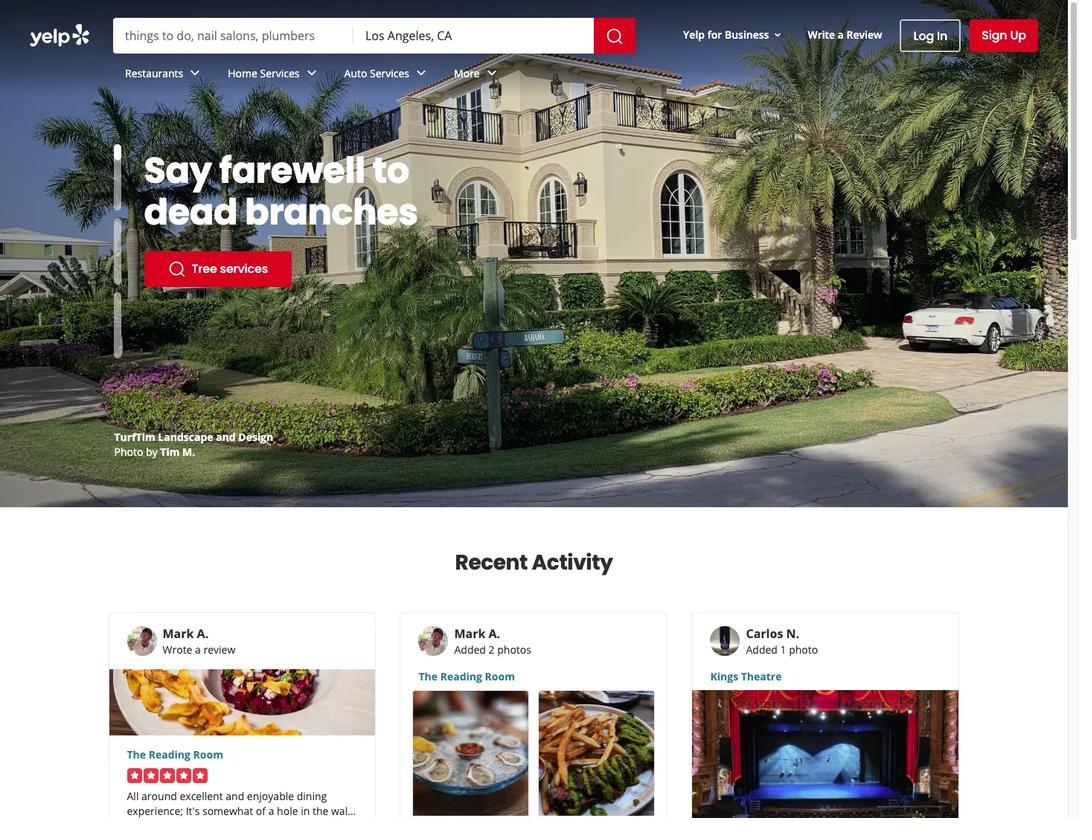 Task type: describe. For each thing, give the bounding box(es) containing it.
24 chevron down v2 image for home services
[[303, 64, 321, 82]]

1 horizontal spatial the reading room link
[[419, 670, 650, 685]]

theatre
[[741, 670, 782, 684]]

carlos
[[746, 626, 783, 643]]

sign up
[[982, 27, 1027, 44]]

added for carlos
[[746, 643, 778, 657]]

mark for mark a. wrote a review
[[163, 626, 194, 643]]

business
[[191, 445, 234, 459]]

&
[[179, 430, 187, 444]]

design
[[238, 430, 273, 444]]

kings
[[711, 670, 739, 684]]

from
[[146, 445, 170, 459]]

1 vertical spatial room
[[193, 748, 223, 762]]

owner
[[236, 445, 267, 459]]

carlos n. link
[[746, 626, 800, 643]]

wrote
[[163, 643, 192, 657]]

business
[[725, 27, 769, 41]]

auto services link
[[332, 54, 442, 97]]

log
[[914, 27, 934, 44]]

mark a. wrote a review
[[163, 626, 236, 657]]

your
[[202, 146, 285, 196]]

24 chevron down v2 image for auto services
[[412, 64, 430, 82]]

1
[[781, 643, 787, 657]]

search image
[[606, 27, 624, 45]]

turftim landscape and design photo by tim m.
[[114, 430, 273, 459]]

say
[[144, 146, 212, 196]]

activity
[[532, 549, 613, 578]]

yelp
[[683, 27, 705, 41]]

photo of mark a. image for mark a. added 2 photos
[[419, 627, 449, 657]]

16 chevron down v2 image
[[772, 29, 784, 41]]

more
[[454, 66, 480, 80]]

turftim
[[114, 430, 155, 444]]

business categories element
[[113, 54, 1039, 97]]

restaurants
[[125, 66, 183, 80]]

branches
[[245, 188, 418, 237]]

a inside mark a. wrote a review
[[195, 643, 201, 657]]

heating
[[190, 430, 231, 444]]

photo of carlos n. image
[[711, 627, 740, 657]]

mark a. added 2 photos
[[455, 626, 532, 657]]

mark for mark a. added 2 photos
[[455, 626, 486, 643]]

photo for cj
[[114, 445, 143, 459]]

up
[[1011, 27, 1027, 44]]

dead
[[144, 188, 238, 237]]

mark a. link for mark a. added 2 photos
[[455, 626, 500, 643]]

photo for turftim
[[114, 445, 143, 459]]

home
[[228, 66, 258, 80]]

home services link
[[216, 54, 332, 97]]

landscape
[[158, 430, 213, 444]]

to
[[373, 146, 409, 196]]

Near text field
[[366, 28, 582, 44]]

tree
[[192, 261, 217, 278]]

restaurants link
[[113, 54, 216, 97]]

0 horizontal spatial the reading room link
[[127, 748, 358, 763]]

log in
[[914, 27, 948, 44]]

fix
[[144, 146, 194, 196]]

services for auto services
[[370, 66, 410, 80]]

24 chevron down v2 image for restaurants
[[186, 64, 204, 82]]

tree services link
[[144, 252, 292, 287]]

5 star rating image
[[127, 769, 207, 784]]

explore recent activity section section
[[96, 508, 972, 819]]

turftim landscape and design link
[[114, 430, 273, 444]]

plumbers
[[192, 261, 247, 278]]

2 open photo lightbox image from the left
[[539, 692, 655, 817]]

and
[[216, 430, 236, 444]]



Task type: vqa. For each thing, say whether or not it's contained in the screenshot.
use
no



Task type: locate. For each thing, give the bounding box(es) containing it.
mark inside mark a. wrote a review
[[163, 626, 194, 643]]

24 chevron down v2 image inside 'restaurants' link
[[186, 64, 204, 82]]

pipe
[[292, 146, 372, 196]]

1 horizontal spatial a.
[[489, 626, 500, 643]]

added inside carlos n. added 1 photo
[[746, 643, 778, 657]]

plumbers link
[[144, 252, 271, 287]]

2 photo of mark a. image from the left
[[419, 627, 449, 657]]

1 vertical spatial the reading room link
[[127, 748, 358, 763]]

photo of mark a. image left 2
[[419, 627, 449, 657]]

fix your pipe dreams
[[144, 146, 372, 237]]

mark inside the mark a. added 2 photos
[[455, 626, 486, 643]]

1 mark from the left
[[163, 626, 194, 643]]

services for home services
[[260, 66, 300, 80]]

auto services
[[344, 66, 410, 80]]

1 vertical spatial reading
[[149, 748, 191, 762]]

1 horizontal spatial mark
[[455, 626, 486, 643]]

a. up 2
[[489, 626, 500, 643]]

a right write
[[838, 27, 844, 41]]

3 24 chevron down v2 image from the left
[[412, 64, 430, 82]]

0 horizontal spatial a
[[195, 643, 201, 657]]

cj
[[114, 430, 124, 444]]

cj plumbing & heating link
[[114, 430, 231, 444]]

the reading room
[[419, 670, 515, 684], [127, 748, 223, 762]]

0 vertical spatial room
[[485, 670, 515, 684]]

None field
[[125, 28, 342, 44], [366, 28, 582, 44]]

home services
[[228, 66, 300, 80]]

0 horizontal spatial services
[[260, 66, 300, 80]]

photo of mark a. image for mark a. wrote a review
[[127, 627, 157, 657]]

2 horizontal spatial 24 chevron down v2 image
[[412, 64, 430, 82]]

2 added from the left
[[746, 643, 778, 657]]

reading up 5 star rating image
[[149, 748, 191, 762]]

1 horizontal spatial added
[[746, 643, 778, 657]]

1 none field from the left
[[125, 28, 342, 44]]

0 horizontal spatial 24 chevron down v2 image
[[186, 64, 204, 82]]

the reading room link
[[419, 670, 650, 685], [127, 748, 358, 763]]

1 mark a. link from the left
[[163, 626, 209, 643]]

write a review
[[808, 27, 883, 41]]

a. up 'review'
[[197, 626, 209, 643]]

photo
[[114, 445, 143, 459], [114, 445, 143, 459]]

1 vertical spatial a
[[195, 643, 201, 657]]

photo inside turftim landscape and design photo by tim m.
[[114, 445, 143, 459]]

none field up home
[[125, 28, 342, 44]]

services
[[260, 66, 300, 80], [370, 66, 410, 80]]

mark a. link
[[163, 626, 209, 643], [455, 626, 500, 643]]

room down 2
[[485, 670, 515, 684]]

24 chevron down v2 image inside auto services link
[[412, 64, 430, 82]]

mark down recent at the bottom
[[455, 626, 486, 643]]

0 horizontal spatial the reading room
[[127, 748, 223, 762]]

0 horizontal spatial open photo lightbox image
[[414, 692, 529, 817]]

sign up link
[[970, 19, 1039, 52]]

added
[[455, 643, 486, 657], [746, 643, 778, 657]]

0 horizontal spatial added
[[455, 643, 486, 657]]

review
[[847, 27, 883, 41]]

added left 2
[[455, 643, 486, 657]]

auto
[[344, 66, 367, 80]]

1 vertical spatial the
[[127, 748, 146, 762]]

2 a. from the left
[[489, 626, 500, 643]]

24 chevron down v2 image inside home services 'link'
[[303, 64, 321, 82]]

tim
[[160, 445, 180, 459]]

say farewell to dead branches
[[144, 146, 418, 237]]

24 chevron down v2 image
[[483, 64, 501, 82]]

explore banner section banner
[[0, 0, 1068, 508]]

1 horizontal spatial reading
[[441, 670, 482, 684]]

2
[[489, 643, 495, 657]]

0 horizontal spatial room
[[193, 748, 223, 762]]

photo of mark a. image
[[127, 627, 157, 657], [419, 627, 449, 657]]

added down carlos
[[746, 643, 778, 657]]

2 mark a. link from the left
[[455, 626, 500, 643]]

0 horizontal spatial none field
[[125, 28, 342, 44]]

0 horizontal spatial photo of mark a. image
[[127, 627, 157, 657]]

reading down the mark a. added 2 photos at the left bottom
[[441, 670, 482, 684]]

n.
[[787, 626, 800, 643]]

the
[[419, 670, 438, 684], [127, 748, 146, 762]]

24 search v2 image
[[168, 261, 186, 278]]

added inside the mark a. added 2 photos
[[455, 643, 486, 657]]

added for mark
[[455, 643, 486, 657]]

none field near
[[366, 28, 582, 44]]

2 mark from the left
[[455, 626, 486, 643]]

1 horizontal spatial open photo lightbox image
[[539, 692, 655, 817]]

none field find
[[125, 28, 342, 44]]

log in link
[[900, 19, 961, 52]]

1 horizontal spatial the reading room
[[419, 670, 515, 684]]

review
[[204, 643, 236, 657]]

0 horizontal spatial a.
[[197, 626, 209, 643]]

services
[[220, 261, 268, 278]]

dreams
[[144, 188, 286, 237]]

1 horizontal spatial 24 chevron down v2 image
[[303, 64, 321, 82]]

tim m. link
[[160, 445, 195, 459]]

plumbing
[[127, 430, 176, 444]]

yelp for business
[[683, 27, 769, 41]]

open photo lightbox image
[[414, 692, 529, 817], [539, 692, 655, 817]]

2 none field from the left
[[366, 28, 582, 44]]

a. for mark a. added 2 photos
[[489, 626, 500, 643]]

the reading room for rightmost the reading room link
[[419, 670, 515, 684]]

mark a. link up wrote
[[163, 626, 209, 643]]

mark a. link up 2
[[455, 626, 500, 643]]

in
[[937, 27, 948, 44]]

cj plumbing & heating photo from the business owner
[[114, 430, 267, 459]]

yelp for business button
[[678, 21, 790, 48]]

tree services
[[192, 261, 268, 278]]

the reading room down 2
[[419, 670, 515, 684]]

0 vertical spatial reading
[[441, 670, 482, 684]]

reading
[[441, 670, 482, 684], [149, 748, 191, 762]]

photo inside cj plumbing & heating photo from the business owner
[[114, 445, 143, 459]]

0 horizontal spatial mark
[[163, 626, 194, 643]]

24 chevron down v2 image left auto
[[303, 64, 321, 82]]

1 horizontal spatial the
[[419, 670, 438, 684]]

None search field
[[0, 0, 1068, 97], [113, 18, 639, 54], [0, 0, 1068, 97], [113, 18, 639, 54]]

the reading room up 5 star rating image
[[127, 748, 223, 762]]

photo
[[789, 643, 818, 657]]

1 24 chevron down v2 image from the left
[[186, 64, 204, 82]]

1 horizontal spatial mark a. link
[[455, 626, 500, 643]]

mark up wrote
[[163, 626, 194, 643]]

services right home
[[260, 66, 300, 80]]

a right wrote
[[195, 643, 201, 657]]

24 chevron down v2 image right restaurants
[[186, 64, 204, 82]]

kings theatre link
[[711, 670, 941, 685]]

1 horizontal spatial room
[[485, 670, 515, 684]]

0 vertical spatial the reading room link
[[419, 670, 650, 685]]

0 vertical spatial the
[[419, 670, 438, 684]]

recent activity
[[455, 549, 613, 578]]

1 a. from the left
[[197, 626, 209, 643]]

a.
[[197, 626, 209, 643], [489, 626, 500, 643]]

sign
[[982, 27, 1008, 44]]

0 vertical spatial a
[[838, 27, 844, 41]]

for
[[708, 27, 722, 41]]

carlos n. added 1 photo
[[746, 626, 818, 657]]

24 search v2 image
[[168, 261, 186, 278]]

24 chevron down v2 image right the auto services
[[412, 64, 430, 82]]

mark
[[163, 626, 194, 643], [455, 626, 486, 643]]

1 horizontal spatial none field
[[366, 28, 582, 44]]

1 services from the left
[[260, 66, 300, 80]]

kings theatre
[[711, 670, 782, 684]]

mark a. link for mark a. wrote a review
[[163, 626, 209, 643]]

services inside 'link'
[[260, 66, 300, 80]]

room up 5 star rating image
[[193, 748, 223, 762]]

none field up 'more'
[[366, 28, 582, 44]]

the reading room for left the reading room link
[[127, 748, 223, 762]]

1 vertical spatial the reading room
[[127, 748, 223, 762]]

recent
[[455, 549, 528, 578]]

24 chevron down v2 image
[[186, 64, 204, 82], [303, 64, 321, 82], [412, 64, 430, 82]]

more link
[[442, 54, 513, 97]]

0 horizontal spatial the
[[127, 748, 146, 762]]

2 services from the left
[[370, 66, 410, 80]]

a inside banner
[[838, 27, 844, 41]]

services right auto
[[370, 66, 410, 80]]

1 added from the left
[[455, 643, 486, 657]]

1 open photo lightbox image from the left
[[414, 692, 529, 817]]

a. inside mark a. wrote a review
[[197, 626, 209, 643]]

1 horizontal spatial a
[[838, 27, 844, 41]]

0 horizontal spatial mark a. link
[[163, 626, 209, 643]]

1 horizontal spatial services
[[370, 66, 410, 80]]

farewell
[[219, 146, 365, 196]]

a. for mark a. wrote a review
[[197, 626, 209, 643]]

Find text field
[[125, 28, 342, 44]]

2 24 chevron down v2 image from the left
[[303, 64, 321, 82]]

1 horizontal spatial photo of mark a. image
[[419, 627, 449, 657]]

room
[[485, 670, 515, 684], [193, 748, 223, 762]]

a. inside the mark a. added 2 photos
[[489, 626, 500, 643]]

0 vertical spatial the reading room
[[419, 670, 515, 684]]

1 photo of mark a. image from the left
[[127, 627, 157, 657]]

0 horizontal spatial reading
[[149, 748, 191, 762]]

a
[[838, 27, 844, 41], [195, 643, 201, 657]]

photo of mark a. image left wrote
[[127, 627, 157, 657]]

write
[[808, 27, 835, 41]]

photos
[[497, 643, 532, 657]]

m.
[[182, 445, 195, 459]]

by
[[146, 445, 158, 459]]

write a review link
[[802, 21, 889, 48]]

the
[[172, 445, 188, 459]]



